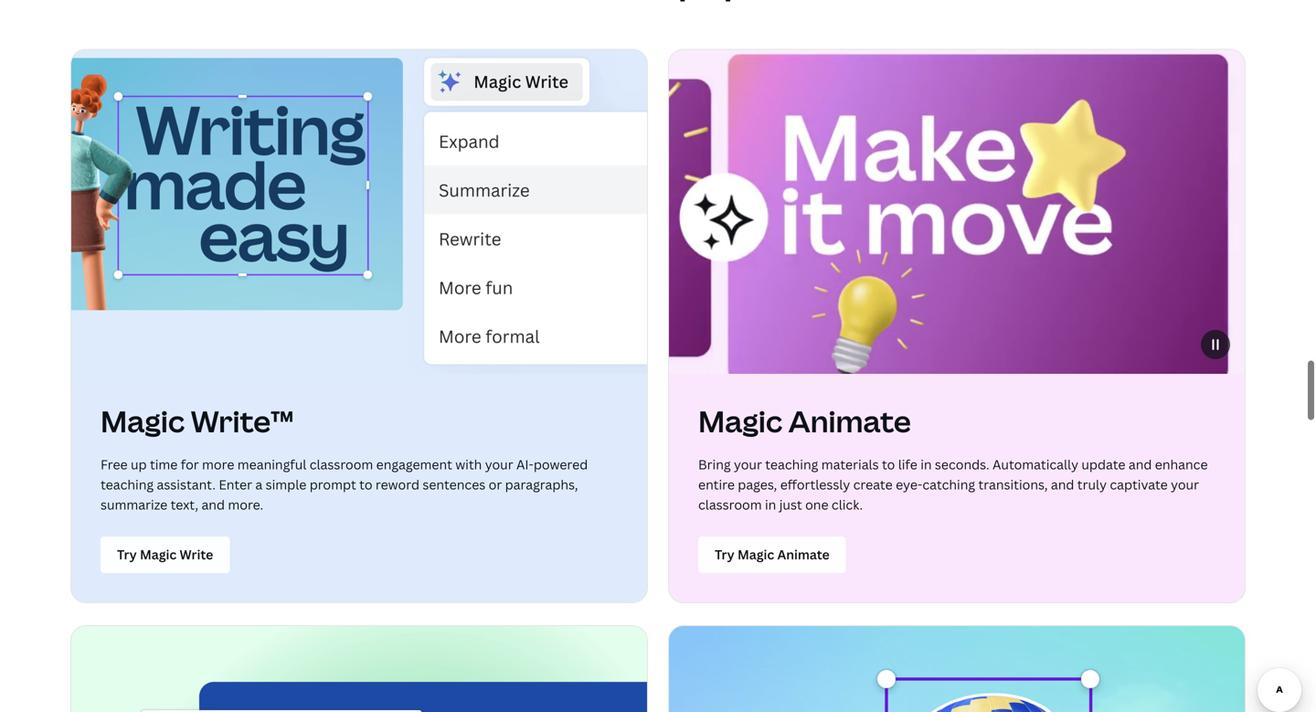 Task type: describe. For each thing, give the bounding box(es) containing it.
magic animate
[[699, 401, 912, 441]]

simple
[[266, 476, 307, 493]]

create
[[854, 476, 893, 493]]

time
[[150, 456, 178, 473]]

catching
[[923, 476, 976, 493]]

0 vertical spatial in
[[921, 456, 932, 473]]

update
[[1082, 456, 1126, 473]]

enter
[[219, 476, 252, 493]]

2 horizontal spatial your
[[1172, 476, 1200, 493]]

entire
[[699, 476, 735, 493]]

just
[[780, 496, 803, 513]]

transitions,
[[979, 476, 1048, 493]]

a
[[256, 476, 263, 493]]

more.
[[228, 496, 263, 513]]

teaching inside bring your teaching materials to life in seconds. automatically update and enhance entire pages, effortlessly create eye-catching transitions, and truly captivate your classroom in just one click.
[[766, 456, 819, 473]]

automatically
[[993, 456, 1079, 473]]

or
[[489, 476, 502, 493]]

effortlessly
[[781, 476, 851, 493]]

free up time for more meaningful classroom engagement with your ai-powered teaching assistant. enter a simple prompt to reword sentences or paragraphs, summarize text, and more.
[[101, 456, 588, 513]]

to inside free up time for more meaningful classroom engagement with your ai-powered teaching assistant. enter a simple prompt to reword sentences or paragraphs, summarize text, and more.
[[360, 476, 373, 493]]

classroom inside bring your teaching materials to life in seconds. automatically update and enhance entire pages, effortlessly create eye-catching transitions, and truly captivate your classroom in just one click.
[[699, 496, 762, 513]]

1 horizontal spatial your
[[734, 456, 763, 473]]

assistant.
[[157, 476, 216, 493]]

free
[[101, 456, 128, 473]]

prompt
[[310, 476, 356, 493]]

0 horizontal spatial in
[[765, 496, 777, 513]]

one
[[806, 496, 829, 513]]

enhance
[[1156, 456, 1209, 473]]

captivate
[[1111, 476, 1169, 493]]

paragraphs,
[[505, 476, 578, 493]]

teaching inside free up time for more meaningful classroom engagement with your ai-powered teaching assistant. enter a simple prompt to reword sentences or paragraphs, summarize text, and more.
[[101, 476, 154, 493]]

write™
[[191, 401, 294, 441]]

bring your teaching materials to life in seconds. automatically update and enhance entire pages, effortlessly create eye-catching transitions, and truly captivate your classroom in just one click.
[[699, 456, 1209, 513]]



Task type: vqa. For each thing, say whether or not it's contained in the screenshot.
of for Red and Orange Geometric Marketing Plan Presentation image
no



Task type: locate. For each thing, give the bounding box(es) containing it.
teaching up summarize
[[101, 476, 154, 493]]

1 vertical spatial teaching
[[101, 476, 154, 493]]

0 horizontal spatial to
[[360, 476, 373, 493]]

text,
[[171, 496, 199, 513]]

classroom up the prompt
[[310, 456, 373, 473]]

materials
[[822, 456, 879, 473]]

animate
[[789, 401, 912, 441]]

1 magic from the left
[[101, 401, 185, 441]]

2 horizontal spatial and
[[1129, 456, 1153, 473]]

seconds.
[[936, 456, 990, 473]]

0 vertical spatial teaching
[[766, 456, 819, 473]]

classroom inside free up time for more meaningful classroom engagement with your ai-powered teaching assistant. enter a simple prompt to reword sentences or paragraphs, summarize text, and more.
[[310, 456, 373, 473]]

and
[[1129, 456, 1153, 473], [1052, 476, 1075, 493], [202, 496, 225, 513]]

your down enhance
[[1172, 476, 1200, 493]]

ai-
[[517, 456, 534, 473]]

teaching up effortlessly
[[766, 456, 819, 473]]

1 vertical spatial to
[[360, 476, 373, 493]]

your inside free up time for more meaningful classroom engagement with your ai-powered teaching assistant. enter a simple prompt to reword sentences or paragraphs, summarize text, and more.
[[485, 456, 514, 473]]

0 horizontal spatial and
[[202, 496, 225, 513]]

classroom
[[310, 456, 373, 473], [699, 496, 762, 513]]

in left just
[[765, 496, 777, 513]]

2 vertical spatial and
[[202, 496, 225, 513]]

0 vertical spatial to
[[882, 456, 896, 473]]

and left truly
[[1052, 476, 1075, 493]]

1 vertical spatial classroom
[[699, 496, 762, 513]]

your up the pages,
[[734, 456, 763, 473]]

0 vertical spatial classroom
[[310, 456, 373, 473]]

magic write™
[[101, 401, 294, 441]]

magic for magic write™
[[101, 401, 185, 441]]

for
[[181, 456, 199, 473]]

teaching
[[766, 456, 819, 473], [101, 476, 154, 493]]

magic for magic animate
[[699, 401, 783, 441]]

and up the captivate
[[1129, 456, 1153, 473]]

click.
[[832, 496, 863, 513]]

engagement
[[376, 456, 453, 473]]

reword
[[376, 476, 420, 493]]

magic
[[101, 401, 185, 441], [699, 401, 783, 441]]

summarize
[[101, 496, 168, 513]]

pages,
[[738, 476, 778, 493]]

1 vertical spatial in
[[765, 496, 777, 513]]

magic up bring
[[699, 401, 783, 441]]

2 magic from the left
[[699, 401, 783, 441]]

in
[[921, 456, 932, 473], [765, 496, 777, 513]]

truly
[[1078, 476, 1107, 493]]

1 horizontal spatial classroom
[[699, 496, 762, 513]]

sentences
[[423, 476, 486, 493]]

1 horizontal spatial magic
[[699, 401, 783, 441]]

0 horizontal spatial magic
[[101, 401, 185, 441]]

0 horizontal spatial teaching
[[101, 476, 154, 493]]

up
[[131, 456, 147, 473]]

bring
[[699, 456, 731, 473]]

to left life
[[882, 456, 896, 473]]

1 horizontal spatial and
[[1052, 476, 1075, 493]]

1 horizontal spatial in
[[921, 456, 932, 473]]

0 horizontal spatial your
[[485, 456, 514, 473]]

with
[[456, 456, 482, 473]]

1 horizontal spatial teaching
[[766, 456, 819, 473]]

magic up up
[[101, 401, 185, 441]]

life
[[899, 456, 918, 473]]

powered
[[534, 456, 588, 473]]

classroom down entire
[[699, 496, 762, 513]]

1 horizontal spatial to
[[882, 456, 896, 473]]

and right text,
[[202, 496, 225, 513]]

to left reword
[[360, 476, 373, 493]]

meaningful
[[238, 456, 307, 473]]

1 vertical spatial and
[[1052, 476, 1075, 493]]

eye-
[[896, 476, 923, 493]]

your up the or
[[485, 456, 514, 473]]

0 horizontal spatial classroom
[[310, 456, 373, 473]]

to inside bring your teaching materials to life in seconds. automatically update and enhance entire pages, effortlessly create eye-catching transitions, and truly captivate your classroom in just one click.
[[882, 456, 896, 473]]

to
[[882, 456, 896, 473], [360, 476, 373, 493]]

more
[[202, 456, 234, 473]]

in right life
[[921, 456, 932, 473]]

your
[[485, 456, 514, 473], [734, 456, 763, 473], [1172, 476, 1200, 493]]

and inside free up time for more meaningful classroom engagement with your ai-powered teaching assistant. enter a simple prompt to reword sentences or paragraphs, summarize text, and more.
[[202, 496, 225, 513]]

0 vertical spatial and
[[1129, 456, 1153, 473]]



